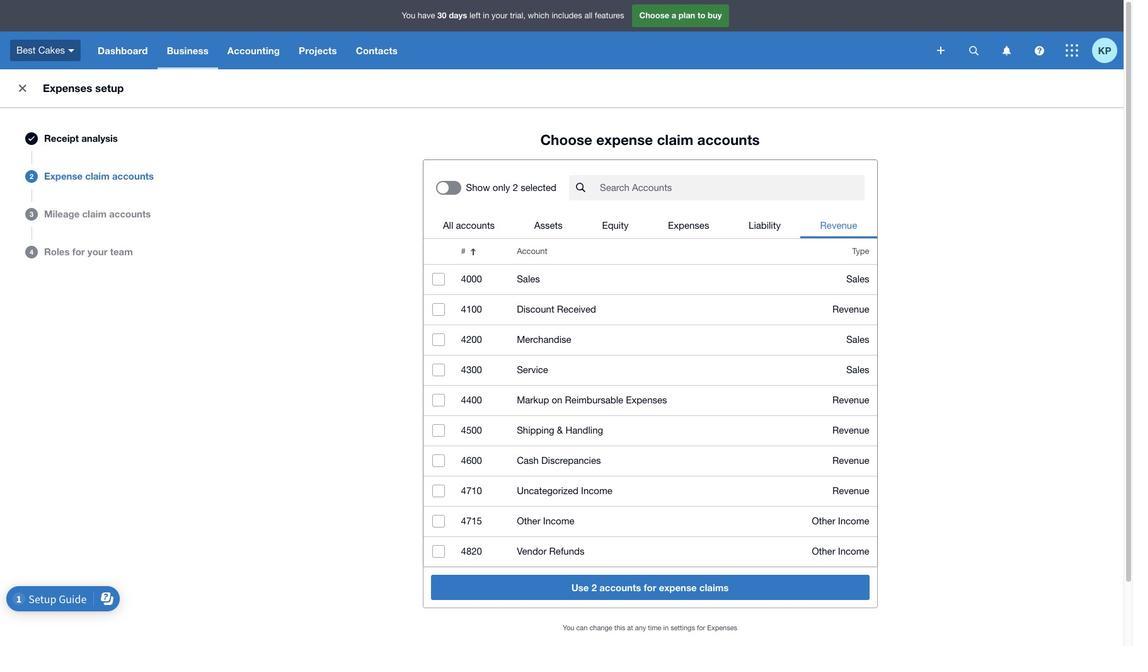Task type: locate. For each thing, give the bounding box(es) containing it.
0 vertical spatial expense
[[597, 131, 653, 148]]

0 vertical spatial 2
[[30, 172, 33, 180]]

choose expense claim accounts
[[541, 131, 760, 148]]

shipping & handling
[[517, 425, 604, 436]]

contacts
[[356, 45, 398, 56]]

other income for refunds
[[812, 546, 870, 557]]

0 vertical spatial claim
[[657, 131, 694, 148]]

settings
[[671, 624, 696, 632]]

uncategorized income
[[517, 486, 613, 496]]

for up "you can change this at any time in settings for expenses" at the bottom
[[644, 582, 657, 593]]

choose
[[640, 10, 670, 20], [541, 131, 593, 148]]

kp
[[1099, 44, 1112, 56]]

expenses setup
[[43, 81, 124, 95]]

choose left a
[[640, 10, 670, 20]]

have
[[418, 11, 435, 20]]

other income
[[517, 516, 575, 527], [812, 516, 870, 527], [812, 546, 870, 557]]

time
[[649, 624, 662, 632]]

in right time
[[664, 624, 669, 632]]

revenue for cash discrepancies
[[833, 455, 870, 466]]

0 horizontal spatial in
[[483, 11, 490, 20]]

0 vertical spatial in
[[483, 11, 490, 20]]

receipt analysis button
[[13, 120, 170, 158]]

1 horizontal spatial your
[[492, 11, 508, 20]]

uncategorized
[[517, 486, 579, 496]]

svg image
[[1003, 46, 1011, 55]]

expenses inside button
[[669, 220, 710, 231]]

0 horizontal spatial you
[[402, 11, 416, 20]]

claim for mileage claim accounts
[[82, 208, 107, 220]]

#
[[461, 247, 466, 256]]

income
[[582, 486, 613, 496], [544, 516, 575, 527], [839, 516, 870, 527], [839, 546, 870, 557]]

complete image
[[28, 136, 35, 141]]

all
[[443, 220, 454, 231]]

1 vertical spatial 2
[[513, 182, 518, 193]]

1 horizontal spatial in
[[664, 624, 669, 632]]

0 horizontal spatial choose
[[541, 131, 593, 148]]

accounts right use
[[600, 582, 642, 593]]

type
[[853, 247, 870, 256]]

any
[[636, 624, 647, 632]]

1 vertical spatial choose
[[541, 131, 593, 148]]

1 vertical spatial in
[[664, 624, 669, 632]]

choose up selected
[[541, 131, 593, 148]]

sales
[[517, 274, 540, 284], [847, 274, 870, 284], [847, 334, 870, 345], [847, 365, 870, 375]]

your left team
[[88, 246, 108, 257]]

business button
[[157, 32, 218, 69]]

mileage
[[44, 208, 80, 220]]

revenue for shipping & handling
[[833, 425, 870, 436]]

expenses
[[43, 81, 92, 95], [669, 220, 710, 231], [626, 395, 668, 406], [708, 624, 738, 632]]

&
[[557, 425, 563, 436]]

accounts down 'analysis'
[[112, 170, 154, 182]]

best
[[16, 45, 36, 55]]

2 vertical spatial for
[[697, 624, 706, 632]]

0 horizontal spatial your
[[88, 246, 108, 257]]

use 2 accounts for expense claims
[[572, 582, 729, 593]]

setup
[[95, 81, 124, 95]]

2 horizontal spatial for
[[697, 624, 706, 632]]

for right roles
[[72, 246, 85, 257]]

group containing all accounts
[[424, 213, 878, 238]]

0 horizontal spatial 2
[[30, 172, 33, 180]]

you inside the choose expense claim accounts tab list
[[563, 624, 575, 632]]

2 vertical spatial claim
[[82, 208, 107, 220]]

only
[[493, 182, 511, 193]]

other
[[517, 516, 541, 527], [812, 516, 836, 527], [812, 546, 836, 557]]

accounts up the search accounts field
[[698, 131, 760, 148]]

2 right use
[[592, 582, 597, 593]]

2 left expense
[[30, 172, 33, 180]]

trial,
[[510, 11, 526, 20]]

4400
[[461, 395, 482, 406]]

accounts for use 2 accounts for expense claims
[[600, 582, 642, 593]]

1 vertical spatial for
[[644, 582, 657, 593]]

assets
[[535, 220, 563, 231]]

1 vertical spatial your
[[88, 246, 108, 257]]

claim
[[657, 131, 694, 148], [85, 170, 110, 182], [82, 208, 107, 220]]

your left trial,
[[492, 11, 508, 20]]

in right left
[[483, 11, 490, 20]]

choose a plan to buy
[[640, 10, 722, 20]]

revenue inside button
[[821, 220, 858, 231]]

cakes
[[38, 45, 65, 55]]

selected
[[521, 182, 557, 193]]

accounts up team
[[109, 208, 151, 220]]

choose inside the choose expense claim accounts tab list
[[541, 131, 593, 148]]

svg image
[[1066, 44, 1079, 57], [970, 46, 979, 55], [1035, 46, 1045, 55], [938, 47, 945, 54], [68, 49, 74, 52]]

2 right only
[[513, 182, 518, 193]]

markup on reimbursable expenses
[[517, 395, 668, 406]]

1 horizontal spatial for
[[644, 582, 657, 593]]

for right settings at right
[[697, 624, 706, 632]]

accounts
[[698, 131, 760, 148], [112, 170, 154, 182], [109, 208, 151, 220], [456, 220, 495, 231], [600, 582, 642, 593]]

2 vertical spatial 2
[[592, 582, 597, 593]]

1 vertical spatial you
[[563, 624, 575, 632]]

equity button
[[583, 213, 649, 238]]

expenses down the search accounts field
[[669, 220, 710, 231]]

accounts up # button
[[456, 220, 495, 231]]

choose for choose a plan to buy
[[640, 10, 670, 20]]

4820
[[461, 546, 482, 557]]

2 horizontal spatial 2
[[592, 582, 597, 593]]

4500
[[461, 425, 482, 436]]

to
[[698, 10, 706, 20]]

vendor refunds
[[517, 546, 585, 557]]

accounts for mileage claim accounts
[[109, 208, 151, 220]]

for
[[72, 246, 85, 257], [644, 582, 657, 593], [697, 624, 706, 632]]

you left have
[[402, 11, 416, 20]]

can
[[577, 624, 588, 632]]

0 vertical spatial choose
[[640, 10, 670, 20]]

2
[[30, 172, 33, 180], [513, 182, 518, 193], [592, 582, 597, 593]]

choose inside banner
[[640, 10, 670, 20]]

liability button
[[730, 213, 801, 238]]

close image
[[10, 76, 35, 101]]

you inside you have 30 days left in your trial, which includes all features
[[402, 11, 416, 20]]

accounts for expense claim accounts
[[112, 170, 154, 182]]

0 vertical spatial your
[[492, 11, 508, 20]]

in inside you have 30 days left in your trial, which includes all features
[[483, 11, 490, 20]]

cash
[[517, 455, 539, 466]]

banner
[[0, 0, 1124, 69]]

accounting button
[[218, 32, 289, 69]]

group
[[424, 213, 878, 238]]

on
[[552, 395, 563, 406]]

1 vertical spatial claim
[[85, 170, 110, 182]]

expenses right reimbursable
[[626, 395, 668, 406]]

in
[[483, 11, 490, 20], [664, 624, 669, 632]]

change
[[590, 624, 613, 632]]

team
[[110, 246, 133, 257]]

1 vertical spatial expense
[[659, 582, 697, 593]]

4100
[[461, 304, 482, 315]]

1 horizontal spatial choose
[[640, 10, 670, 20]]

1 horizontal spatial expense
[[659, 582, 697, 593]]

0 vertical spatial you
[[402, 11, 416, 20]]

liability
[[749, 220, 781, 231]]

1 horizontal spatial you
[[563, 624, 575, 632]]

claims
[[700, 582, 729, 593]]

you left can
[[563, 624, 575, 632]]

you can change this at any time in settings for expenses
[[563, 624, 738, 632]]

business
[[167, 45, 209, 56]]

type button
[[765, 239, 888, 264]]

0 horizontal spatial expense
[[597, 131, 653, 148]]

revenue for discount received
[[833, 304, 870, 315]]

0 horizontal spatial for
[[72, 246, 85, 257]]



Task type: describe. For each thing, give the bounding box(es) containing it.
30
[[438, 10, 447, 20]]

equity
[[603, 220, 629, 231]]

cash discrepancies
[[517, 455, 601, 466]]

account button
[[510, 239, 765, 264]]

you for change
[[563, 624, 575, 632]]

1 horizontal spatial 2
[[513, 182, 518, 193]]

4200
[[461, 334, 482, 345]]

handling
[[566, 425, 604, 436]]

projects button
[[289, 32, 347, 69]]

dashboard
[[98, 45, 148, 56]]

all accounts button
[[424, 213, 515, 238]]

accounts inside button
[[456, 220, 495, 231]]

roles for your team
[[44, 246, 133, 257]]

service
[[517, 365, 549, 375]]

other income for income
[[812, 516, 870, 527]]

contacts button
[[347, 32, 407, 69]]

at
[[628, 624, 634, 632]]

reimbursable
[[565, 395, 624, 406]]

4300
[[461, 365, 482, 375]]

choose expense claim accounts tab list
[[13, 120, 1112, 636]]

expense claim accounts
[[44, 170, 154, 182]]

mileage claim accounts
[[44, 208, 151, 220]]

revenue for markup on reimbursable expenses
[[833, 395, 870, 406]]

receipt
[[44, 133, 79, 144]]

analysis
[[81, 133, 118, 144]]

discrepancies
[[542, 455, 601, 466]]

features
[[595, 11, 625, 20]]

accounting
[[228, 45, 280, 56]]

roles
[[44, 246, 70, 257]]

you for 30
[[402, 11, 416, 20]]

# button
[[454, 239, 510, 264]]

choose for choose expense claim accounts
[[541, 131, 593, 148]]

banner containing kp
[[0, 0, 1124, 69]]

show
[[466, 182, 490, 193]]

kp button
[[1093, 32, 1124, 69]]

expenses button
[[649, 213, 730, 238]]

other for vendor refunds
[[812, 546, 836, 557]]

in inside the choose expense claim accounts tab list
[[664, 624, 669, 632]]

shipping
[[517, 425, 555, 436]]

discount received
[[517, 304, 597, 315]]

receipt analysis
[[44, 133, 118, 144]]

sales for sales
[[847, 274, 870, 284]]

sales for service
[[847, 365, 870, 375]]

4710
[[461, 486, 482, 496]]

0 vertical spatial for
[[72, 246, 85, 257]]

you have 30 days left in your trial, which includes all features
[[402, 10, 625, 20]]

a
[[672, 10, 677, 20]]

discount
[[517, 304, 555, 315]]

vendor
[[517, 546, 547, 557]]

group inside the choose expense claim accounts tab list
[[424, 213, 878, 238]]

assets button
[[515, 213, 583, 238]]

4715
[[461, 516, 482, 527]]

expense
[[44, 170, 83, 182]]

show only 2 selected
[[466, 182, 557, 193]]

merchandise
[[517, 334, 572, 345]]

svg image inside best cakes popup button
[[68, 49, 74, 52]]

claim for expense claim accounts
[[85, 170, 110, 182]]

markup
[[517, 395, 549, 406]]

all
[[585, 11, 593, 20]]

other for other income
[[812, 516, 836, 527]]

received
[[557, 304, 597, 315]]

use
[[572, 582, 589, 593]]

all accounts
[[443, 220, 495, 231]]

this
[[615, 624, 626, 632]]

buy
[[708, 10, 722, 20]]

refunds
[[550, 546, 585, 557]]

plan
[[679, 10, 696, 20]]

best cakes button
[[0, 32, 88, 69]]

which
[[528, 11, 550, 20]]

dashboard link
[[88, 32, 157, 69]]

account
[[517, 247, 548, 256]]

your inside the choose expense claim accounts tab list
[[88, 246, 108, 257]]

projects
[[299, 45, 337, 56]]

4
[[30, 248, 33, 256]]

3
[[30, 210, 33, 218]]

left
[[470, 11, 481, 20]]

4000
[[461, 274, 482, 284]]

4600
[[461, 455, 482, 466]]

expenses right settings at right
[[708, 624, 738, 632]]

best cakes
[[16, 45, 65, 55]]

your inside you have 30 days left in your trial, which includes all features
[[492, 11, 508, 20]]

includes
[[552, 11, 583, 20]]

Search Accounts field
[[599, 176, 865, 200]]

expenses down cakes
[[43, 81, 92, 95]]

days
[[449, 10, 468, 20]]

revenue for uncategorized income
[[833, 486, 870, 496]]

sales for merchandise
[[847, 334, 870, 345]]



Task type: vqa. For each thing, say whether or not it's contained in the screenshot.


